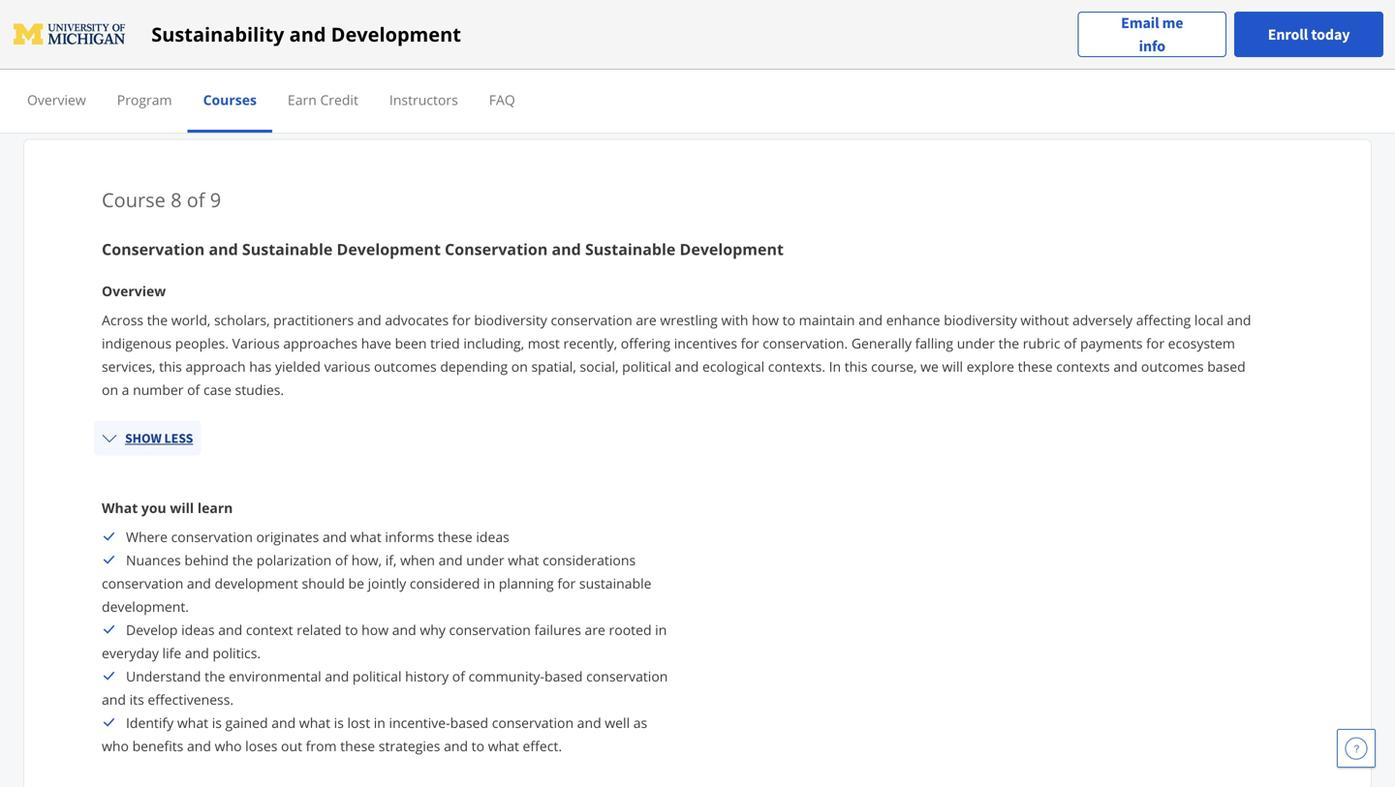 Task type: vqa. For each thing, say whether or not it's contained in the screenshot.
requirements
no



Task type: locate. For each thing, give the bounding box(es) containing it.
of inside understand the environmental and political history of community-based conservation and its effectiveness.
[[452, 668, 465, 686]]

depending
[[440, 358, 508, 376]]

conservation inside nuances behind the polarization of how, if, when and under what considerations conservation and development should be jointly considered in planning for sustainable development.
[[102, 575, 183, 593]]

this right in
[[845, 358, 868, 376]]

0 horizontal spatial how
[[362, 621, 389, 640]]

to up conservation.
[[782, 311, 795, 330]]

1 horizontal spatial in
[[484, 575, 495, 593]]

1 vertical spatial overview
[[102, 282, 166, 300]]

maintain
[[799, 311, 855, 330]]

development
[[215, 575, 298, 593]]

0 vertical spatial overview
[[27, 91, 86, 109]]

faq link
[[489, 91, 515, 109]]

who down gained
[[215, 737, 242, 756]]

how
[[752, 311, 779, 330], [362, 621, 389, 640]]

0 vertical spatial ideas
[[476, 528, 509, 547]]

1 vertical spatial are
[[585, 621, 605, 640]]

for down considerations
[[557, 575, 576, 593]]

1 vertical spatial these
[[438, 528, 473, 547]]

how,
[[351, 551, 382, 570]]

development up the with
[[680, 239, 784, 260]]

is left the lost
[[334, 714, 344, 733]]

in
[[484, 575, 495, 593], [655, 621, 667, 640], [374, 714, 386, 733]]

conservation
[[102, 239, 205, 260], [445, 239, 548, 260]]

based inside identify what is gained and what is lost in incentive-based conservation and well as who benefits and who loses out from these strategies and to what effect.
[[450, 714, 488, 733]]

2 develop from the top
[[126, 621, 178, 640]]

0 horizontal spatial in
[[374, 714, 386, 733]]

will right we at the right of the page
[[942, 358, 963, 376]]

1 develop from the top
[[126, 13, 178, 31]]

sustainability and development
[[151, 21, 461, 47]]

how right the with
[[752, 311, 779, 330]]

in left planning
[[484, 575, 495, 593]]

9
[[210, 187, 221, 213]]

how down nuances behind the polarization of how, if, when and under what considerations conservation and development should be jointly considered in planning for sustainable development. on the left bottom of page
[[362, 621, 389, 640]]

course 8 of 9
[[102, 187, 221, 213]]

under up explore
[[957, 334, 995, 353]]

conservation inside develop ideas and context related to how and why conservation failures are rooted in everyday life and politics.
[[449, 621, 531, 640]]

conservation inside across the world, scholars, practitioners and advocates for biodiversity conservation are wrestling with how to maintain and enhance biodiversity without adversely affecting local and indigenous peoples. various approaches have been tried including, most recently, offering incentives for conservation. generally falling under the rubric of payments for ecosystem services, this approach has yielded various outcomes depending on spatial, social, political and ecological contexts. in this course, we will explore these contexts and outcomes based on a number of case studies.
[[551, 311, 632, 330]]

0 vertical spatial based
[[1207, 358, 1246, 376]]

develop inside develop ideas and context related to how and why conservation failures are rooted in everyday life and politics.
[[126, 621, 178, 640]]

political
[[622, 358, 671, 376], [353, 668, 402, 686]]

conservation down rooted at the bottom left of the page
[[586, 668, 668, 686]]

are inside across the world, scholars, practitioners and advocates for biodiversity conservation are wrestling with how to maintain and enhance biodiversity without adversely affecting local and indigenous peoples. various approaches have been tried including, most recently, offering incentives for conservation. generally falling under the rubric of payments for ecosystem services, this approach has yielded various outcomes depending on spatial, social, political and ecological contexts. in this course, we will explore these contexts and outcomes based on a number of case studies.
[[636, 311, 657, 330]]

overview up across at the top of the page
[[102, 282, 166, 300]]

in inside develop ideas and context related to how and why conservation failures are rooted in everyday life and politics.
[[655, 621, 667, 640]]

incentives
[[674, 334, 737, 353]]

peoples.
[[175, 334, 229, 353]]

1 vertical spatial under
[[466, 551, 504, 570]]

2 conservation from the left
[[445, 239, 548, 260]]

based inside across the world, scholars, practitioners and advocates for biodiversity conservation are wrestling with how to maintain and enhance biodiversity without adversely affecting local and indigenous peoples. various approaches have been tried including, most recently, offering incentives for conservation. generally falling under the rubric of payments for ecosystem services, this approach has yielded various outcomes depending on spatial, social, political and ecological contexts. in this course, we will explore these contexts and outcomes based on a number of case studies.
[[1207, 358, 1246, 376]]

1 vertical spatial how
[[362, 621, 389, 640]]

a
[[122, 381, 129, 399]]

should
[[302, 575, 345, 593]]

2 vertical spatial to
[[472, 737, 484, 756]]

conservation inside understand the environmental and political history of community-based conservation and its effectiveness.
[[586, 668, 668, 686]]

across
[[102, 311, 143, 330]]

ideas up life
[[181, 621, 215, 640]]

0 horizontal spatial on
[[102, 381, 118, 399]]

of left case
[[187, 381, 200, 399]]

sustainable up wrestling
[[585, 239, 676, 260]]

2 vertical spatial based
[[450, 714, 488, 733]]

conservation up "development."
[[102, 575, 183, 593]]

0 vertical spatial will
[[942, 358, 963, 376]]

outcomes down been
[[374, 358, 437, 376]]

1 vertical spatial in
[[655, 621, 667, 640]]

1 conservation from the left
[[102, 239, 205, 260]]

approaches
[[283, 334, 358, 353]]

in inside nuances behind the polarization of how, if, when and under what considerations conservation and development should be jointly considered in planning for sustainable development.
[[484, 575, 495, 593]]

earn credit link
[[288, 91, 358, 109]]

are inside develop ideas and context related to how and why conservation failures are rooted in everyday life and politics.
[[585, 621, 605, 640]]

to right related
[[345, 621, 358, 640]]

under up considered
[[466, 551, 504, 570]]

0 vertical spatial develop
[[126, 13, 178, 31]]

biodiversity up including,
[[474, 311, 547, 330]]

planning
[[499, 575, 554, 593]]

will inside across the world, scholars, practitioners and advocates for biodiversity conservation are wrestling with how to maintain and enhance biodiversity without adversely affecting local and indigenous peoples. various approaches have been tried including, most recently, offering incentives for conservation. generally falling under the rubric of payments for ecosystem services, this approach has yielded various outcomes depending on spatial, social, political and ecological contexts. in this course, we will explore these contexts and outcomes based on a number of case studies.
[[942, 358, 963, 376]]

1 horizontal spatial based
[[544, 668, 583, 686]]

originates
[[256, 528, 319, 547]]

learn
[[197, 499, 233, 518]]

sustainable up practitioners on the left of the page
[[242, 239, 333, 260]]

without
[[1021, 311, 1069, 330]]

0 horizontal spatial overview
[[27, 91, 86, 109]]

failures
[[534, 621, 581, 640]]

affecting
[[1136, 311, 1191, 330]]

conservation up 'effect.'
[[492, 714, 574, 733]]

political inside across the world, scholars, practitioners and advocates for biodiversity conservation are wrestling with how to maintain and enhance biodiversity without adversely affecting local and indigenous peoples. various approaches have been tried including, most recently, offering incentives for conservation. generally falling under the rubric of payments for ecosystem services, this approach has yielded various outcomes depending on spatial, social, political and ecological contexts. in this course, we will explore these contexts and outcomes based on a number of case studies.
[[622, 358, 671, 376]]

sustainable
[[242, 239, 333, 260], [585, 239, 676, 260]]

earn credit
[[288, 91, 358, 109]]

1 horizontal spatial outcomes
[[1141, 358, 1204, 376]]

ideas inside develop ideas and context related to how and why conservation failures are rooted in everyday life and politics.
[[181, 621, 215, 640]]

to inside identify what is gained and what is lost in incentive-based conservation and well as who benefits and who loses out from these strategies and to what effect.
[[472, 737, 484, 756]]

1 horizontal spatial ideas
[[476, 528, 509, 547]]

conservation.
[[763, 334, 848, 353]]

overview link
[[27, 91, 86, 109]]

2 horizontal spatial these
[[1018, 358, 1053, 376]]

0 horizontal spatial biodiversity
[[474, 311, 547, 330]]

community-
[[469, 668, 544, 686]]

ecological
[[702, 358, 765, 376]]

development up "advocates"
[[337, 239, 441, 260]]

why
[[420, 621, 446, 640]]

development up instructors link
[[331, 21, 461, 47]]

1 horizontal spatial to
[[472, 737, 484, 756]]

based down ecosystem
[[1207, 358, 1246, 376]]

0 vertical spatial to
[[782, 311, 795, 330]]

1 this from the left
[[159, 358, 182, 376]]

in inside identify what is gained and what is lost in incentive-based conservation and well as who benefits and who loses out from these strategies and to what effect.
[[374, 714, 386, 733]]

2 vertical spatial these
[[340, 737, 375, 756]]

1 horizontal spatial political
[[622, 358, 671, 376]]

0 horizontal spatial this
[[159, 358, 182, 376]]

develop down "development."
[[126, 621, 178, 640]]

to left 'effect.'
[[472, 737, 484, 756]]

0 vertical spatial in
[[484, 575, 495, 593]]

these down the rubric
[[1018, 358, 1053, 376]]

and
[[544, 13, 568, 31], [289, 21, 326, 47], [209, 239, 238, 260], [552, 239, 581, 260], [357, 311, 381, 330], [859, 311, 883, 330], [1227, 311, 1251, 330], [675, 358, 699, 376], [1114, 358, 1138, 376], [323, 528, 347, 547], [439, 551, 463, 570], [187, 575, 211, 593], [218, 621, 242, 640], [392, 621, 416, 640], [185, 644, 209, 663], [325, 668, 349, 686], [102, 691, 126, 709], [271, 714, 296, 733], [577, 714, 601, 733], [187, 737, 211, 756], [444, 737, 468, 756]]

overview
[[27, 91, 86, 109], [102, 282, 166, 300]]

1 horizontal spatial will
[[942, 358, 963, 376]]

0 horizontal spatial these
[[340, 737, 375, 756]]

is left gained
[[212, 714, 222, 733]]

the up development
[[232, 551, 253, 570]]

info
[[1139, 36, 1166, 56]]

to inside develop ideas and context related to how and why conservation failures are rooted in everyday life and politics.
[[345, 621, 358, 640]]

these right informs
[[438, 528, 473, 547]]

to inside across the world, scholars, practitioners and advocates for biodiversity conservation are wrestling with how to maintain and enhance biodiversity without adversely affecting local and indigenous peoples. various approaches have been tried including, most recently, offering incentives for conservation. generally falling under the rubric of payments for ecosystem services, this approach has yielded various outcomes depending on spatial, social, political and ecological contexts. in this course, we will explore these contexts and outcomes based on a number of case studies.
[[782, 311, 795, 330]]

0 horizontal spatial political
[[353, 668, 402, 686]]

evidence
[[571, 13, 628, 31]]

these down the lost
[[340, 737, 375, 756]]

contexts.
[[768, 358, 825, 376]]

have
[[361, 334, 391, 353]]

are up offering
[[636, 311, 657, 330]]

1 horizontal spatial overview
[[102, 282, 166, 300]]

based
[[1207, 358, 1246, 376], [544, 668, 583, 686], [450, 714, 488, 733]]

conservation inside identify what is gained and what is lost in incentive-based conservation and well as who benefits and who loses out from these strategies and to what effect.
[[492, 714, 574, 733]]

1 horizontal spatial under
[[957, 334, 995, 353]]

instructors link
[[389, 91, 458, 109]]

of left the how,
[[335, 551, 348, 570]]

for up tried
[[452, 311, 471, 330]]

outcomes down ecosystem
[[1141, 358, 1204, 376]]

yielded
[[275, 358, 321, 376]]

of inside nuances behind the polarization of how, if, when and under what considerations conservation and development should be jointly considered in planning for sustainable development.
[[335, 551, 348, 570]]

1 vertical spatial based
[[544, 668, 583, 686]]

2 horizontal spatial to
[[782, 311, 795, 330]]

0 horizontal spatial conservation
[[102, 239, 205, 260]]

overview down university of michigan image
[[27, 91, 86, 109]]

the down politics.
[[205, 668, 225, 686]]

you
[[141, 499, 166, 518]]

ideas
[[476, 528, 509, 547], [181, 621, 215, 640]]

2 vertical spatial in
[[374, 714, 386, 733]]

0 vertical spatial these
[[1018, 358, 1053, 376]]

development
[[331, 21, 461, 47], [337, 239, 441, 260], [680, 239, 784, 260]]

1 vertical spatial ideas
[[181, 621, 215, 640]]

well
[[605, 714, 630, 733]]

conservation up including,
[[445, 239, 548, 260]]

0 horizontal spatial who
[[102, 737, 129, 756]]

0 horizontal spatial sustainable
[[242, 239, 333, 260]]

0 horizontal spatial ideas
[[181, 621, 215, 640]]

what inside nuances behind the polarization of how, if, when and under what considerations conservation and development should be jointly considered in planning for sustainable development.
[[508, 551, 539, 570]]

local
[[1195, 311, 1224, 330]]

0 horizontal spatial outcomes
[[374, 358, 437, 376]]

0 vertical spatial under
[[957, 334, 995, 353]]

on down the most
[[511, 358, 528, 376]]

related
[[297, 621, 342, 640]]

based down the community-
[[450, 714, 488, 733]]

are
[[636, 311, 657, 330], [585, 621, 605, 640]]

show less
[[125, 430, 193, 447]]

conservation down course 8 of 9
[[102, 239, 205, 260]]

1 vertical spatial on
[[102, 381, 118, 399]]

2 horizontal spatial in
[[655, 621, 667, 640]]

polarization
[[257, 551, 332, 570]]

based down failures
[[544, 668, 583, 686]]

on left a
[[102, 381, 118, 399]]

world,
[[171, 311, 211, 330]]

this up number
[[159, 358, 182, 376]]

political inside understand the environmental and political history of community-based conservation and its effectiveness.
[[353, 668, 402, 686]]

1 vertical spatial develop
[[126, 621, 178, 640]]

1 is from the left
[[212, 714, 222, 733]]

in right the lost
[[374, 714, 386, 733]]

in right rooted at the bottom left of the page
[[655, 621, 667, 640]]

1 outcomes from the left
[[374, 358, 437, 376]]

what up planning
[[508, 551, 539, 570]]

spatial,
[[531, 358, 576, 376]]

show less button
[[94, 421, 201, 456]]

gained
[[225, 714, 268, 733]]

1 vertical spatial to
[[345, 621, 358, 640]]

0 vertical spatial how
[[752, 311, 779, 330]]

2 outcomes from the left
[[1141, 358, 1204, 376]]

2 who from the left
[[215, 737, 242, 756]]

email
[[1121, 13, 1159, 32]]

enroll today
[[1268, 25, 1350, 44]]

biodiversity up explore
[[944, 311, 1017, 330]]

under
[[957, 334, 995, 353], [466, 551, 504, 570]]

overview inside certificate menu element
[[27, 91, 86, 109]]

0 vertical spatial political
[[622, 358, 671, 376]]

jointly
[[368, 575, 406, 593]]

tried
[[430, 334, 460, 353]]

2 is from the left
[[334, 714, 344, 733]]

from
[[306, 737, 337, 756]]

enroll
[[1268, 25, 1308, 44]]

political down offering
[[622, 358, 671, 376]]

1 horizontal spatial these
[[438, 528, 473, 547]]

1 horizontal spatial biodiversity
[[944, 311, 1017, 330]]

0 vertical spatial are
[[636, 311, 657, 330]]

2 this from the left
[[845, 358, 868, 376]]

for inside nuances behind the polarization of how, if, when and under what considerations conservation and development should be jointly considered in planning for sustainable development.
[[557, 575, 576, 593]]

me
[[1162, 13, 1183, 32]]

1 horizontal spatial who
[[215, 737, 242, 756]]

1 horizontal spatial on
[[511, 358, 528, 376]]

1 horizontal spatial how
[[752, 311, 779, 330]]

0 horizontal spatial under
[[466, 551, 504, 570]]

1 horizontal spatial are
[[636, 311, 657, 330]]

develop climate resilient pathways solutions through frameworks and evidence
[[126, 13, 628, 31]]

for down the with
[[741, 334, 759, 353]]

develop left climate
[[126, 13, 178, 31]]

2 biodiversity from the left
[[944, 311, 1017, 330]]

1 horizontal spatial is
[[334, 714, 344, 733]]

2 horizontal spatial based
[[1207, 358, 1246, 376]]

conservation up recently,
[[551, 311, 632, 330]]

conservation up behind
[[171, 528, 253, 547]]

been
[[395, 334, 427, 353]]

who down identify
[[102, 737, 129, 756]]

number
[[133, 381, 184, 399]]

0 horizontal spatial to
[[345, 621, 358, 640]]

informs
[[385, 528, 434, 547]]

0 horizontal spatial are
[[585, 621, 605, 640]]

1 horizontal spatial sustainable
[[585, 239, 676, 260]]

these inside identify what is gained and what is lost in incentive-based conservation and well as who benefits and who loses out from these strategies and to what effect.
[[340, 737, 375, 756]]

where conservation originates and what informs these ideas
[[126, 528, 509, 547]]

of right history
[[452, 668, 465, 686]]

the up explore
[[999, 334, 1019, 353]]

adversely
[[1073, 311, 1133, 330]]

scholars,
[[214, 311, 270, 330]]

based inside understand the environmental and political history of community-based conservation and its effectiveness.
[[544, 668, 583, 686]]

1 vertical spatial will
[[170, 499, 194, 518]]

will right you
[[170, 499, 194, 518]]

0 horizontal spatial is
[[212, 714, 222, 733]]

1 horizontal spatial conservation
[[445, 239, 548, 260]]

are left rooted at the bottom left of the page
[[585, 621, 605, 640]]

has
[[249, 358, 272, 376]]

biodiversity
[[474, 311, 547, 330], [944, 311, 1017, 330]]

ideas up planning
[[476, 528, 509, 547]]

conservation
[[551, 311, 632, 330], [171, 528, 253, 547], [102, 575, 183, 593], [449, 621, 531, 640], [586, 668, 668, 686], [492, 714, 574, 733]]

1 vertical spatial political
[[353, 668, 402, 686]]

1 horizontal spatial this
[[845, 358, 868, 376]]

under inside nuances behind the polarization of how, if, when and under what considerations conservation and development should be jointly considered in planning for sustainable development.
[[466, 551, 504, 570]]

loses
[[245, 737, 277, 756]]

outcomes
[[374, 358, 437, 376], [1141, 358, 1204, 376]]

political down develop ideas and context related to how and why conservation failures are rooted in everyday life and politics.
[[353, 668, 402, 686]]

0 horizontal spatial based
[[450, 714, 488, 733]]

conservation up the community-
[[449, 621, 531, 640]]



Task type: describe. For each thing, give the bounding box(es) containing it.
nuances
[[126, 551, 181, 570]]

under inside across the world, scholars, practitioners and advocates for biodiversity conservation are wrestling with how to maintain and enhance biodiversity without adversely affecting local and indigenous peoples. various approaches have been tried including, most recently, offering incentives for conservation. generally falling under the rubric of payments for ecosystem services, this approach has yielded various outcomes depending on spatial, social, political and ecological contexts. in this course, we will explore these contexts and outcomes based on a number of case studies.
[[957, 334, 995, 353]]

ecosystem
[[1168, 334, 1235, 353]]

course,
[[871, 358, 917, 376]]

considered
[[410, 575, 480, 593]]

wrestling
[[660, 311, 718, 330]]

effectiveness.
[[148, 691, 234, 709]]

enroll today button
[[1235, 12, 1384, 57]]

generally
[[851, 334, 912, 353]]

the inside nuances behind the polarization of how, if, when and under what considerations conservation and development should be jointly considered in planning for sustainable development.
[[232, 551, 253, 570]]

sustainability
[[151, 21, 284, 47]]

nuances behind the polarization of how, if, when and under what considerations conservation and development should be jointly considered in planning for sustainable development.
[[102, 551, 652, 616]]

offering
[[621, 334, 671, 353]]

services,
[[102, 358, 155, 376]]

politics.
[[213, 644, 261, 663]]

for down affecting on the top
[[1146, 334, 1165, 353]]

various
[[232, 334, 280, 353]]

resilient
[[231, 13, 281, 31]]

what up from
[[299, 714, 330, 733]]

what
[[102, 499, 138, 518]]

0 vertical spatial on
[[511, 358, 528, 376]]

including,
[[463, 334, 524, 353]]

8
[[171, 187, 182, 213]]

with
[[721, 311, 748, 330]]

develop for ideas
[[126, 621, 178, 640]]

climate
[[181, 13, 227, 31]]

help center image
[[1345, 737, 1368, 761]]

course
[[102, 187, 166, 213]]

identify
[[126, 714, 174, 733]]

behind
[[184, 551, 229, 570]]

2 sustainable from the left
[[585, 239, 676, 260]]

where
[[126, 528, 168, 547]]

develop for climate
[[126, 13, 178, 31]]

context
[[246, 621, 293, 640]]

the up indigenous
[[147, 311, 168, 330]]

email me info
[[1121, 13, 1183, 56]]

incentive-
[[389, 714, 450, 733]]

be
[[348, 575, 364, 593]]

identify what is gained and what is lost in incentive-based conservation and well as who benefits and who loses out from these strategies and to what effect.
[[102, 714, 647, 756]]

conservation and sustainable development conservation and sustainable development
[[102, 239, 784, 260]]

effect.
[[523, 737, 562, 756]]

certificate menu element
[[12, 70, 1384, 133]]

as
[[633, 714, 647, 733]]

of up contexts at top
[[1064, 334, 1077, 353]]

what up the how,
[[350, 528, 382, 547]]

through
[[410, 13, 461, 31]]

payments
[[1080, 334, 1143, 353]]

the inside understand the environmental and political history of community-based conservation and its effectiveness.
[[205, 668, 225, 686]]

1 who from the left
[[102, 737, 129, 756]]

falling
[[915, 334, 953, 353]]

1 sustainable from the left
[[242, 239, 333, 260]]

these inside across the world, scholars, practitioners and advocates for biodiversity conservation are wrestling with how to maintain and enhance biodiversity without adversely affecting local and indigenous peoples. various approaches have been tried including, most recently, offering incentives for conservation. generally falling under the rubric of payments for ecosystem services, this approach has yielded various outcomes depending on spatial, social, political and ecological contexts. in this course, we will explore these contexts and outcomes based on a number of case studies.
[[1018, 358, 1053, 376]]

most
[[528, 334, 560, 353]]

pathways
[[285, 13, 345, 31]]

credit
[[320, 91, 358, 109]]

of right the 8
[[187, 187, 205, 213]]

courses
[[203, 91, 257, 109]]

what left 'effect.'
[[488, 737, 519, 756]]

benefits
[[132, 737, 183, 756]]

approach
[[185, 358, 246, 376]]

understand the environmental and political history of community-based conservation and its effectiveness.
[[102, 668, 668, 709]]

today
[[1311, 25, 1350, 44]]

frameworks
[[464, 13, 540, 31]]

environmental
[[229, 668, 321, 686]]

considerations
[[543, 551, 636, 570]]

in
[[829, 358, 841, 376]]

life
[[162, 644, 181, 663]]

if,
[[385, 551, 397, 570]]

rooted
[[609, 621, 652, 640]]

how inside across the world, scholars, practitioners and advocates for biodiversity conservation are wrestling with how to maintain and enhance biodiversity without adversely affecting local and indigenous peoples. various approaches have been tried including, most recently, offering incentives for conservation. generally falling under the rubric of payments for ecosystem services, this approach has yielded various outcomes depending on spatial, social, political and ecological contexts. in this course, we will explore these contexts and outcomes based on a number of case studies.
[[752, 311, 779, 330]]

program
[[117, 91, 172, 109]]

develop ideas and context related to how and why conservation failures are rooted in everyday life and politics.
[[102, 621, 667, 663]]

when
[[400, 551, 435, 570]]

what you will learn
[[102, 499, 233, 518]]

program link
[[117, 91, 172, 109]]

1 biodiversity from the left
[[474, 311, 547, 330]]

its
[[129, 691, 144, 709]]

indigenous
[[102, 334, 172, 353]]

show
[[125, 430, 162, 447]]

what down 'effectiveness.'
[[177, 714, 208, 733]]

everyday
[[102, 644, 159, 663]]

university of michigan image
[[12, 19, 128, 50]]

studies.
[[235, 381, 284, 399]]

faq
[[489, 91, 515, 109]]

development.
[[102, 598, 189, 616]]

advocates
[[385, 311, 449, 330]]

0 horizontal spatial will
[[170, 499, 194, 518]]

how inside develop ideas and context related to how and why conservation failures are rooted in everyday life and politics.
[[362, 621, 389, 640]]

case
[[203, 381, 231, 399]]

across the world, scholars, practitioners and advocates for biodiversity conservation are wrestling with how to maintain and enhance biodiversity without adversely affecting local and indigenous peoples. various approaches have been tried including, most recently, offering incentives for conservation. generally falling under the rubric of payments for ecosystem services, this approach has yielded various outcomes depending on spatial, social, political and ecological contexts. in this course, we will explore these contexts and outcomes based on a number of case studies.
[[102, 311, 1251, 399]]

social,
[[580, 358, 619, 376]]



